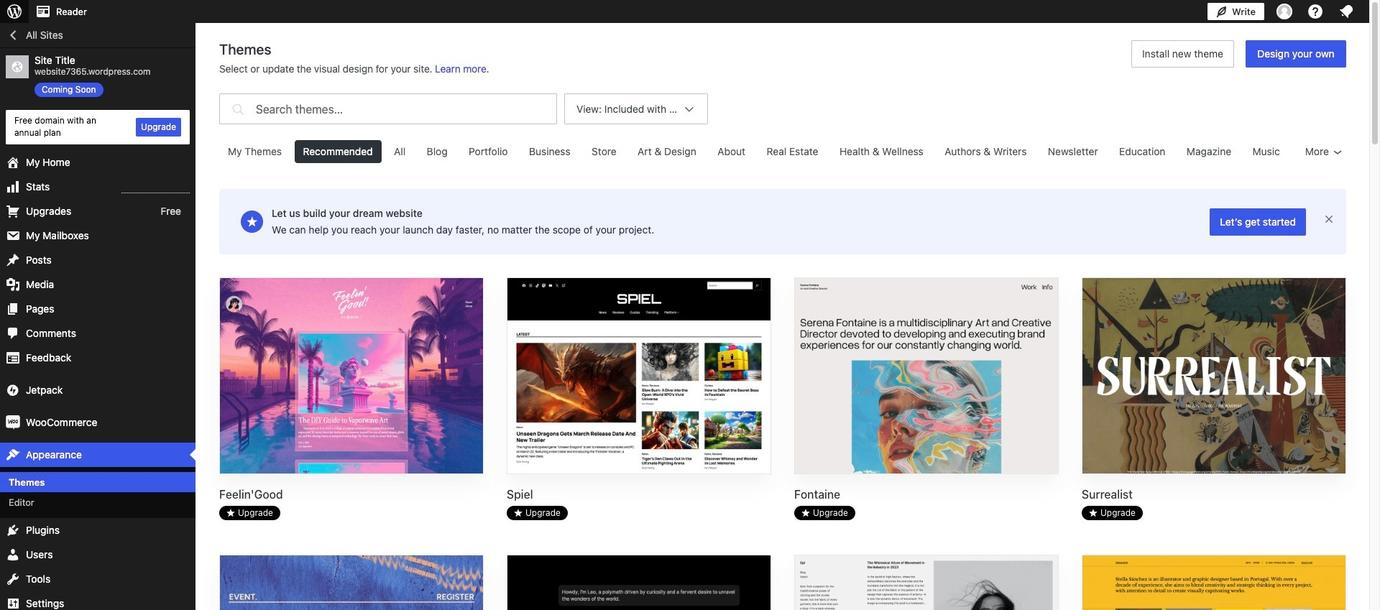 Task type: locate. For each thing, give the bounding box(es) containing it.
0 vertical spatial img image
[[6, 383, 20, 397]]

1 img image from the top
[[6, 383, 20, 397]]

open search image
[[229, 90, 247, 128]]

help image
[[1307, 3, 1324, 20]]

Search search field
[[256, 94, 556, 124]]

as its name states eventual is a theme designed for events and ceremonies. it is simple, and direct allowing users to display the essence of their subject with a large artwork on the homepage. image
[[220, 556, 483, 610]]

None search field
[[219, 90, 557, 128]]

manage your sites image
[[6, 3, 23, 20]]

messagerie is a theme that brings the mobile messaging experience to your wordpress site. image
[[508, 556, 771, 610]]

1 vertical spatial img image
[[6, 415, 20, 430]]

organizer has a simple structure and displays only the necessary information a real portfolio can benefit from. it's ready to be used by designers, artists, architects, and creators. image
[[1083, 556, 1346, 610]]

img image
[[6, 383, 20, 397], [6, 415, 20, 430]]



Task type: describe. For each thing, give the bounding box(es) containing it.
spiel is a game magazine theme. image
[[508, 278, 771, 475]]

my profile image
[[1277, 4, 1293, 19]]

surrealist is a block theme about the surrealism art movement. image
[[1083, 278, 1346, 475]]

a blog theme with a bold vaporwave aesthetic. its nostalgic atmosphere pays homage to the 80s and early 90s. image
[[220, 278, 483, 475]]

fontaine is a portfolio/profile theme designed for visual designers who appreciate the bold simplicity of brutalist aesthetics. the goal was to create a theme that gracefully steps back, allowing your content to shine and capture the spotlight. image
[[795, 278, 1058, 475]]

dismiss image
[[1324, 213, 1335, 225]]

manage your notifications image
[[1338, 3, 1355, 20]]

2 img image from the top
[[6, 415, 20, 430]]

highest hourly views 0 image
[[122, 184, 190, 193]]

epi is a simple blog theme with a sticky left sidebar. image
[[795, 556, 1058, 610]]



Task type: vqa. For each thing, say whether or not it's contained in the screenshot.
"close" image
no



